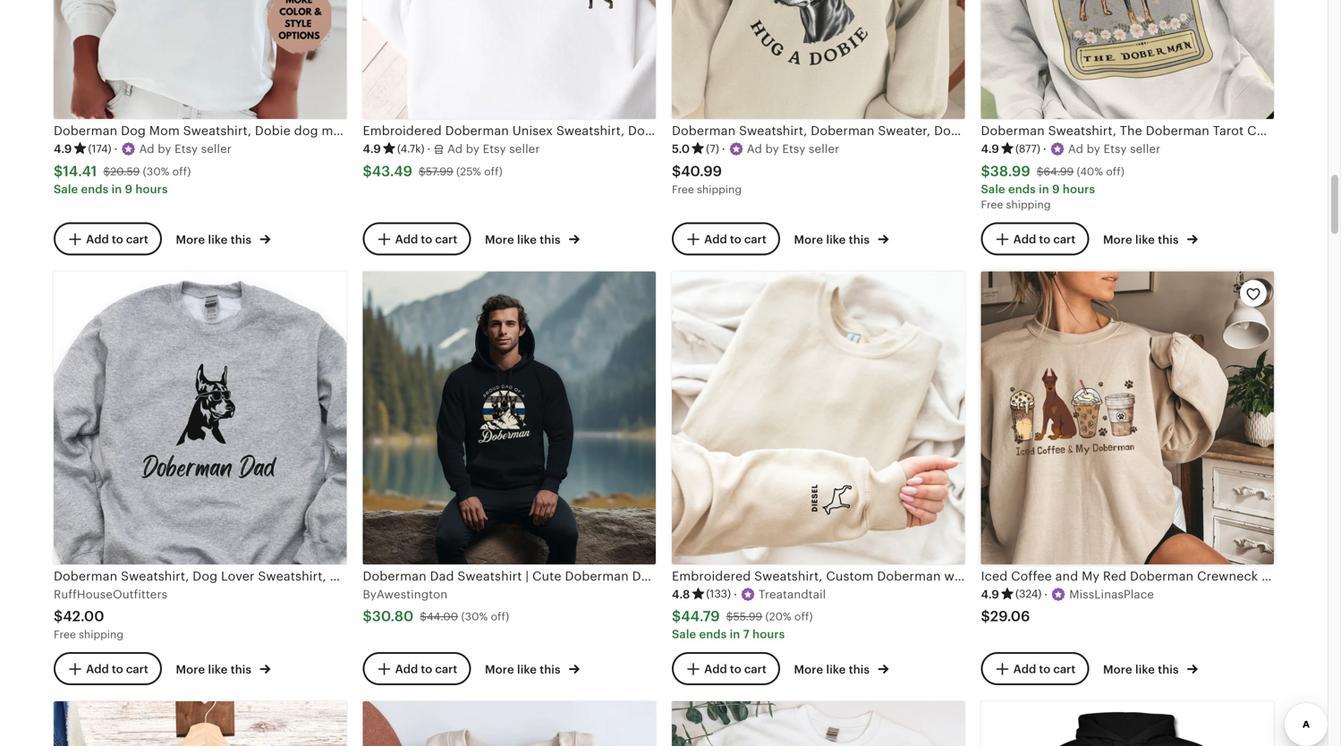 Task type: locate. For each thing, give the bounding box(es) containing it.
1 horizontal spatial ends
[[699, 628, 727, 641]]

$ 38.99 $ 64.99 (40% off) sale ends in 9 hours free shipping
[[981, 163, 1125, 211]]

etsy
[[175, 142, 198, 156], [483, 142, 506, 156], [782, 142, 806, 156], [1104, 142, 1127, 156]]

add to cart for (7)
[[704, 232, 767, 246]]

0 horizontal spatial hours
[[135, 182, 168, 196]]

doberman sweatshirt, doberman sweater, doberman mom crewneck, dobie mama shirt, doberman dad shirt, gift for doberman lover, dobie crewneck image
[[672, 0, 965, 119]]

y up (25%
[[473, 142, 480, 156]]

d right (7)
[[755, 142, 762, 156]]

4.9 star rating with 174 reviews image
[[54, 141, 111, 157]]

off) right 20.59
[[172, 165, 191, 178]]

to for (7)
[[730, 232, 742, 246]]

to
[[112, 232, 123, 246], [421, 232, 432, 246], [730, 232, 742, 246], [1039, 232, 1051, 246], [112, 662, 123, 676], [421, 662, 432, 676], [730, 662, 742, 676], [1039, 662, 1051, 676]]

sale inside $ 44.79 $ 55.99 (20% off) sale ends in 7 hours
[[672, 628, 696, 641]]

free inside $ 40.99 free shipping
[[672, 183, 694, 195]]

hours down (20%
[[753, 628, 785, 641]]

ends for 44.79
[[699, 628, 727, 641]]

a up the '57.99'
[[447, 142, 455, 156]]

more for (174)
[[176, 233, 205, 246]]

to down $ 14.41 $ 20.59 (30% off) sale ends in 9 hours
[[112, 232, 123, 246]]

1 horizontal spatial free
[[672, 183, 694, 195]]

add to cart button down $ 38.99 $ 64.99 (40% off) sale ends in 9 hours free shipping
[[981, 222, 1089, 255]]

ends inside $ 44.79 $ 55.99 (20% off) sale ends in 7 hours
[[699, 628, 727, 641]]

ends inside $ 38.99 $ 64.99 (40% off) sale ends in 9 hours free shipping
[[1008, 182, 1036, 196]]

9 down 20.59
[[125, 182, 133, 196]]

hours inside $ 14.41 $ 20.59 (30% off) sale ends in 9 hours
[[135, 182, 168, 196]]

a d b y etsy seller right (7)
[[747, 142, 840, 156]]

add to cart button down 7
[[672, 652, 780, 685]]

· right (324)
[[1044, 588, 1048, 601]]

add to cart down 29.06
[[1013, 662, 1076, 676]]

1 horizontal spatial product video element
[[672, 702, 965, 746]]

more like this
[[176, 233, 254, 246], [485, 233, 564, 246], [794, 233, 873, 246], [1103, 233, 1182, 246], [176, 663, 254, 676], [485, 663, 564, 676], [794, 663, 873, 676], [1103, 663, 1182, 676]]

2 horizontal spatial hours
[[1063, 182, 1095, 196]]

add to cart down $ 14.41 $ 20.59 (30% off) sale ends in 9 hours
[[86, 232, 148, 246]]

a up 64.99
[[1068, 142, 1076, 156]]

$ inside the ruffhouseoutfitters $ 42.00 free shipping
[[54, 608, 63, 624]]

· right "(174)"
[[114, 142, 118, 156]]

(324)
[[1016, 588, 1042, 600]]

custom doberman dad sweatshirt, doberman dad gift,  dobie dad gift, doberman shirt, dog dad father's day gift, doberman pinscher crewneck image
[[54, 702, 347, 746]]

iced coffee and my red doberman crewneck sweatshirt | doberman mom shirt | doberman gifts | dog mom gifts | doberman sweater | image
[[981, 272, 1274, 565]]

more like this link
[[176, 229, 271, 248], [485, 229, 580, 248], [794, 229, 889, 248], [1103, 229, 1198, 248], [176, 659, 271, 678], [485, 659, 580, 678], [794, 659, 889, 678], [1103, 659, 1198, 678]]

9
[[125, 182, 133, 196], [1052, 182, 1060, 196]]

1 d from the left
[[147, 142, 154, 156]]

shipping down 38.99
[[1006, 199, 1051, 211]]

0 vertical spatial free
[[672, 183, 694, 195]]

4 etsy from the left
[[1104, 142, 1127, 156]]

· right (133)
[[734, 588, 737, 601]]

d for 38.99
[[1076, 142, 1084, 156]]

y up $ 14.41 $ 20.59 (30% off) sale ends in 9 hours
[[165, 142, 171, 156]]

0 vertical spatial shipping
[[697, 183, 742, 195]]

1 vertical spatial shipping
[[1006, 199, 1051, 211]]

in inside $ 14.41 $ 20.59 (30% off) sale ends in 9 hours
[[111, 182, 122, 196]]

sale inside $ 38.99 $ 64.99 (40% off) sale ends in 9 hours free shipping
[[981, 182, 1005, 196]]

add to cart button down $ 14.41 $ 20.59 (30% off) sale ends in 9 hours
[[54, 222, 162, 255]]

etsy right (7)
[[782, 142, 806, 156]]

a for 43.49
[[447, 142, 455, 156]]

44.00
[[427, 611, 458, 623]]

1 horizontal spatial sale
[[672, 628, 696, 641]]

add to cart button down 29.06
[[981, 652, 1089, 685]]

44.79
[[681, 608, 720, 625]]

a d b y etsy seller up (25%
[[447, 142, 540, 156]]

off) right (40%
[[1106, 165, 1125, 178]]

doberman mom sweatshirt doberman dog mom shirt, dog lover sweatshirt, dobie mom shirt, doberman sweater, doberman gifts, dobie mama crewneck image
[[363, 702, 656, 746]]

4.9 up 43.49
[[363, 142, 381, 156]]

2 a from the left
[[447, 142, 455, 156]]

sale down 44.79
[[672, 628, 696, 641]]

y for 38.99
[[1094, 142, 1100, 156]]

more for (133)
[[794, 663, 823, 676]]

4.9
[[54, 142, 72, 156], [363, 142, 381, 156], [981, 142, 999, 156], [981, 588, 999, 601]]

4 y from the left
[[1094, 142, 1100, 156]]

y for 14.41
[[165, 142, 171, 156]]

this
[[231, 233, 252, 246], [540, 233, 561, 246], [849, 233, 870, 246], [1158, 233, 1179, 246], [231, 663, 252, 676], [540, 663, 561, 676], [849, 663, 870, 676], [1158, 663, 1179, 676]]

2 horizontal spatial ends
[[1008, 182, 1036, 196]]

treatandtail
[[759, 588, 826, 601]]

a d b y etsy seller
[[139, 142, 232, 156], [447, 142, 540, 156], [747, 142, 840, 156], [1068, 142, 1161, 156]]

add for (877)
[[1013, 232, 1036, 246]]

4.9 up 38.99
[[981, 142, 999, 156]]

4 a from the left
[[1068, 142, 1076, 156]]

in for 14.41
[[111, 182, 122, 196]]

in
[[111, 182, 122, 196], [1039, 182, 1049, 196], [730, 628, 740, 641]]

y right (7)
[[773, 142, 779, 156]]

2 horizontal spatial sale
[[981, 182, 1005, 196]]

0 horizontal spatial product video element
[[363, 702, 656, 746]]

· for 44.79
[[734, 588, 737, 601]]

2 vertical spatial free
[[54, 629, 76, 641]]

shipping
[[697, 183, 742, 195], [1006, 199, 1051, 211], [79, 629, 123, 641]]

2 9 from the left
[[1052, 182, 1060, 196]]

off) right (25%
[[484, 165, 503, 178]]

add for (133)
[[704, 662, 727, 676]]

b up (25%
[[466, 142, 474, 156]]

y
[[165, 142, 171, 156], [473, 142, 480, 156], [773, 142, 779, 156], [1094, 142, 1100, 156]]

add down $ 44.79 $ 55.99 (20% off) sale ends in 7 hours
[[704, 662, 727, 676]]

add to cart button for (174)
[[54, 222, 162, 255]]

$ 29.06
[[981, 608, 1030, 625]]

0 vertical spatial (30%
[[143, 165, 170, 178]]

$
[[54, 163, 63, 179], [363, 163, 372, 179], [672, 163, 681, 179], [981, 163, 990, 179], [103, 165, 110, 178], [419, 165, 426, 178], [1037, 165, 1044, 178], [54, 608, 63, 624], [363, 608, 372, 624], [672, 608, 681, 625], [981, 608, 990, 625], [420, 611, 427, 623], [726, 611, 733, 623]]

1 vertical spatial (30%
[[461, 611, 488, 623]]

a right (7)
[[747, 142, 755, 156]]

add to cart for (174)
[[86, 232, 148, 246]]

off) inside $ 14.41 $ 20.59 (30% off) sale ends in 9 hours
[[172, 165, 191, 178]]

cart for (174)
[[126, 232, 148, 246]]

1 horizontal spatial in
[[730, 628, 740, 641]]

a for 14.41
[[139, 142, 147, 156]]

to for (174)
[[112, 232, 123, 246]]

add down '30.80'
[[395, 662, 418, 676]]

0 horizontal spatial (30%
[[143, 165, 170, 178]]

off) down treatandtail
[[795, 611, 813, 623]]

4 d from the left
[[1076, 142, 1084, 156]]

add to cart button down $ 40.99 free shipping
[[672, 222, 780, 255]]

0 horizontal spatial in
[[111, 182, 122, 196]]

5.0 star rating with 7 reviews image
[[672, 141, 719, 157]]

ends down 44.79
[[699, 628, 727, 641]]

free
[[672, 183, 694, 195], [981, 199, 1003, 211], [54, 629, 76, 641]]

a
[[139, 142, 147, 156], [447, 142, 455, 156], [747, 142, 755, 156], [1068, 142, 1076, 156]]

(25%
[[456, 165, 481, 178]]

2 etsy from the left
[[483, 142, 506, 156]]

to down $ 40.99 free shipping
[[730, 232, 742, 246]]

1 product video element from the left
[[363, 702, 656, 746]]

0 horizontal spatial sale
[[54, 182, 78, 196]]

2 product video element from the left
[[672, 702, 965, 746]]

1 horizontal spatial hours
[[753, 628, 785, 641]]

off)
[[172, 165, 191, 178], [484, 165, 503, 178], [1106, 165, 1125, 178], [491, 611, 509, 623], [795, 611, 813, 623]]

like for (133)
[[826, 663, 846, 676]]

d up (25%
[[455, 142, 463, 156]]

in down 64.99
[[1039, 182, 1049, 196]]

more
[[176, 233, 205, 246], [485, 233, 514, 246], [794, 233, 823, 246], [1103, 233, 1133, 246], [176, 663, 205, 676], [485, 663, 514, 676], [794, 663, 823, 676], [1103, 663, 1133, 676]]

off) for 14.41
[[172, 165, 191, 178]]

2 d from the left
[[455, 142, 463, 156]]

3 a d b y etsy seller from the left
[[747, 142, 840, 156]]

product video element for doberman mom sweatshirt doberman dog mom shirt, dog lover sweatshirt, dobie mom shirt, doberman sweater, doberman gifts, dobie mama crewneck image
[[363, 702, 656, 746]]

0 horizontal spatial ends
[[81, 182, 109, 196]]

add to cart
[[86, 232, 148, 246], [395, 232, 457, 246], [704, 232, 767, 246], [1013, 232, 1076, 246], [86, 662, 148, 676], [395, 662, 457, 676], [704, 662, 767, 676], [1013, 662, 1076, 676]]

2 vertical spatial shipping
[[79, 629, 123, 641]]

b up $ 14.41 $ 20.59 (30% off) sale ends in 9 hours
[[158, 142, 165, 156]]

off) inside $ 38.99 $ 64.99 (40% off) sale ends in 9 hours free shipping
[[1106, 165, 1125, 178]]

· right (877)
[[1043, 142, 1047, 156]]

·
[[114, 142, 118, 156], [427, 142, 431, 156], [722, 142, 725, 156], [1043, 142, 1047, 156], [734, 588, 737, 601], [1044, 588, 1048, 601]]

add down $ 38.99 $ 64.99 (40% off) sale ends in 9 hours free shipping
[[1013, 232, 1036, 246]]

like for (174)
[[208, 233, 228, 246]]

2 horizontal spatial in
[[1039, 182, 1049, 196]]

d for 43.49
[[455, 142, 463, 156]]

more like this for (174)
[[176, 233, 254, 246]]

to for (324)
[[1039, 662, 1051, 676]]

this for (133)
[[849, 663, 870, 676]]

shipping down 42.00
[[79, 629, 123, 641]]

hours inside $ 38.99 $ 64.99 (40% off) sale ends in 9 hours free shipping
[[1063, 182, 1095, 196]]

4.9 star rating with 4.7k reviews image
[[363, 141, 425, 157]]

(30% right 20.59
[[143, 165, 170, 178]]

add to cart down the $ 43.49 $ 57.99 (25% off)
[[395, 232, 457, 246]]

d up $ 14.41 $ 20.59 (30% off) sale ends in 9 hours
[[147, 142, 154, 156]]

$ inside $ 40.99 free shipping
[[672, 163, 681, 179]]

a d b y etsy seller up 20.59
[[139, 142, 232, 156]]

sale for 44.79
[[672, 628, 696, 641]]

· for 43.49
[[427, 142, 431, 156]]

42.00
[[63, 608, 104, 624]]

d for 14.41
[[147, 142, 154, 156]]

d up (40%
[[1076, 142, 1084, 156]]

b up (40%
[[1087, 142, 1094, 156]]

4.9 up $ 29.06
[[981, 588, 999, 601]]

add
[[86, 232, 109, 246], [395, 232, 418, 246], [704, 232, 727, 246], [1013, 232, 1036, 246], [86, 662, 109, 676], [395, 662, 418, 676], [704, 662, 727, 676], [1013, 662, 1036, 676]]

doberman dad sweatshirt | cute doberman dad crewneck | dog dad sweatshirt |dog dad crewneck sweatshirt |dog dad crewneck | doberman dad gift image
[[363, 272, 656, 565]]

etsy up $ 38.99 $ 64.99 (40% off) sale ends in 9 hours free shipping
[[1104, 142, 1127, 156]]

$ 14.41 $ 20.59 (30% off) sale ends in 9 hours
[[54, 163, 191, 196]]

doberman dog mom sweatshirt, dobie dog mom tshirt, doberman dog dad t-shirt, pet lover sweater, dog lover shirt, dog mom gift, new dog owner image
[[54, 0, 347, 119]]

sale down 14.41 at left
[[54, 182, 78, 196]]

add to cart button for (324)
[[981, 652, 1089, 685]]

to down $ 38.99 $ 64.99 (40% off) sale ends in 9 hours free shipping
[[1039, 232, 1051, 246]]

in inside $ 44.79 $ 55.99 (20% off) sale ends in 7 hours
[[730, 628, 740, 641]]

add to cart down $ 40.99 free shipping
[[704, 232, 767, 246]]

more like this link for (7)
[[794, 229, 889, 248]]

add to cart down $ 38.99 $ 64.99 (40% off) sale ends in 9 hours free shipping
[[1013, 232, 1076, 246]]

add down $ 40.99 free shipping
[[704, 232, 727, 246]]

2 horizontal spatial free
[[981, 199, 1003, 211]]

3 seller from the left
[[809, 142, 840, 156]]

a d b y etsy seller up (40%
[[1068, 142, 1161, 156]]

like for (877)
[[1135, 233, 1155, 246]]

1 a from the left
[[139, 142, 147, 156]]

hours down 20.59
[[135, 182, 168, 196]]

0 horizontal spatial shipping
[[79, 629, 123, 641]]

1 y from the left
[[165, 142, 171, 156]]

in for 38.99
[[1039, 182, 1049, 196]]

more like this link for (324)
[[1103, 659, 1198, 678]]

hours inside $ 44.79 $ 55.99 (20% off) sale ends in 7 hours
[[753, 628, 785, 641]]

seller
[[201, 142, 232, 156], [509, 142, 540, 156], [809, 142, 840, 156], [1130, 142, 1161, 156]]

b
[[158, 142, 165, 156], [466, 142, 474, 156], [765, 142, 773, 156], [1087, 142, 1094, 156]]

1 a d b y etsy seller from the left
[[139, 142, 232, 156]]

off) for 44.79
[[795, 611, 813, 623]]

add to cart for (324)
[[1013, 662, 1076, 676]]

add down $ 14.41 $ 20.59 (30% off) sale ends in 9 hours
[[86, 232, 109, 246]]

add to cart down the 44.00
[[395, 662, 457, 676]]

b for 43.49
[[466, 142, 474, 156]]

4 b from the left
[[1087, 142, 1094, 156]]

shipping inside $ 40.99 free shipping
[[697, 183, 742, 195]]

7
[[743, 628, 750, 641]]

a for 38.99
[[1068, 142, 1076, 156]]

9 for 38.99
[[1052, 182, 1060, 196]]

sale
[[54, 182, 78, 196], [981, 182, 1005, 196], [672, 628, 696, 641]]

in inside $ 38.99 $ 64.99 (40% off) sale ends in 9 hours free shipping
[[1039, 182, 1049, 196]]

5.0
[[672, 142, 690, 156]]

like
[[208, 233, 228, 246], [517, 233, 537, 246], [826, 233, 846, 246], [1135, 233, 1155, 246], [208, 663, 228, 676], [517, 663, 537, 676], [826, 663, 846, 676], [1135, 663, 1155, 676]]

y up (40%
[[1094, 142, 1100, 156]]

add to cart down 7
[[704, 662, 767, 676]]

more for (7)
[[794, 233, 823, 246]]

d
[[147, 142, 154, 156], [455, 142, 463, 156], [755, 142, 762, 156], [1076, 142, 1084, 156]]

byawestington $ 30.80 $ 44.00 (30% off)
[[363, 588, 509, 624]]

14.41
[[63, 163, 97, 179]]

like for (324)
[[1135, 663, 1155, 676]]

product video element
[[363, 702, 656, 746], [672, 702, 965, 746]]

hours
[[135, 182, 168, 196], [1063, 182, 1095, 196], [753, 628, 785, 641]]

free down 42.00
[[54, 629, 76, 641]]

4 seller from the left
[[1130, 142, 1161, 156]]

add down 43.49
[[395, 232, 418, 246]]

4 a d b y etsy seller from the left
[[1068, 142, 1161, 156]]

off) right the 44.00
[[491, 611, 509, 623]]

add to cart button for (133)
[[672, 652, 780, 685]]

(30%
[[143, 165, 170, 178], [461, 611, 488, 623]]

1 seller from the left
[[201, 142, 232, 156]]

off) inside $ 44.79 $ 55.99 (20% off) sale ends in 7 hours
[[795, 611, 813, 623]]

ends
[[81, 182, 109, 196], [1008, 182, 1036, 196], [699, 628, 727, 641]]

free down 40.99 at the right
[[672, 183, 694, 195]]

57.99
[[426, 165, 453, 178]]

add to cart for (877)
[[1013, 232, 1076, 246]]

this for (7)
[[849, 233, 870, 246]]

to down $ 44.79 $ 55.99 (20% off) sale ends in 7 hours
[[730, 662, 742, 676]]

to down (324)
[[1039, 662, 1051, 676]]

(30% right the 44.00
[[461, 611, 488, 623]]

$ inside the $ 43.49 $ 57.99 (25% off)
[[419, 165, 426, 178]]

$ 43.49 $ 57.99 (25% off)
[[363, 163, 503, 179]]

this for (4.7k)
[[540, 233, 561, 246]]

2 y from the left
[[473, 142, 480, 156]]

b right (7)
[[765, 142, 773, 156]]

2 seller from the left
[[509, 142, 540, 156]]

1 b from the left
[[158, 142, 165, 156]]

ends down 14.41 at left
[[81, 182, 109, 196]]

hours down (40%
[[1063, 182, 1095, 196]]

0 horizontal spatial free
[[54, 629, 76, 641]]

more for (4.7k)
[[485, 233, 514, 246]]

add to cart button down the $ 43.49 $ 57.99 (25% off)
[[363, 222, 471, 255]]

2 horizontal spatial shipping
[[1006, 199, 1051, 211]]

sale inside $ 14.41 $ 20.59 (30% off) sale ends in 9 hours
[[54, 182, 78, 196]]

0 horizontal spatial 9
[[125, 182, 133, 196]]

sale down 38.99
[[981, 182, 1005, 196]]

etsy up the $ 43.49 $ 57.99 (25% off)
[[483, 142, 506, 156]]

off) for 38.99
[[1106, 165, 1125, 178]]

off) inside byawestington $ 30.80 $ 44.00 (30% off)
[[491, 611, 509, 623]]

shipping down 40.99 at the right
[[697, 183, 742, 195]]

sale for 38.99
[[981, 182, 1005, 196]]

· right (4.7k)
[[427, 142, 431, 156]]

4.9 up 14.41 at left
[[54, 142, 72, 156]]

add to cart button for (877)
[[981, 222, 1089, 255]]

more like this for (877)
[[1103, 233, 1182, 246]]

to down the $ 43.49 $ 57.99 (25% off)
[[421, 232, 432, 246]]

2 a d b y etsy seller from the left
[[447, 142, 540, 156]]

9 down 64.99
[[1052, 182, 1060, 196]]

2 b from the left
[[466, 142, 474, 156]]

9 inside $ 14.41 $ 20.59 (30% off) sale ends in 9 hours
[[125, 182, 133, 196]]

9 inside $ 38.99 $ 64.99 (40% off) sale ends in 9 hours free shipping
[[1052, 182, 1060, 196]]

ends inside $ 14.41 $ 20.59 (30% off) sale ends in 9 hours
[[81, 182, 109, 196]]

more like this for (133)
[[794, 663, 873, 676]]

in down 20.59
[[111, 182, 122, 196]]

1 horizontal spatial shipping
[[697, 183, 742, 195]]

add down 29.06
[[1013, 662, 1036, 676]]

etsy up $ 14.41 $ 20.59 (30% off) sale ends in 9 hours
[[175, 142, 198, 156]]

1 horizontal spatial 9
[[1052, 182, 1060, 196]]

add to cart button down '30.80'
[[363, 652, 471, 685]]

cart for (4.7k)
[[435, 232, 457, 246]]

to for (133)
[[730, 662, 742, 676]]

1 9 from the left
[[125, 182, 133, 196]]

3 a from the left
[[747, 142, 755, 156]]

free down 38.99
[[981, 199, 1003, 211]]

cart for (133)
[[744, 662, 767, 676]]

3 b from the left
[[765, 142, 773, 156]]

off) inside the $ 43.49 $ 57.99 (25% off)
[[484, 165, 503, 178]]

ends down 38.99
[[1008, 182, 1036, 196]]

add to cart button
[[54, 222, 162, 255], [363, 222, 471, 255], [672, 222, 780, 255], [981, 222, 1089, 255], [54, 652, 162, 685], [363, 652, 471, 685], [672, 652, 780, 685], [981, 652, 1089, 685]]

1 vertical spatial free
[[981, 199, 1003, 211]]

1 horizontal spatial (30%
[[461, 611, 488, 623]]

1 etsy from the left
[[175, 142, 198, 156]]

to for (4.7k)
[[421, 232, 432, 246]]

seller for 43.49
[[509, 142, 540, 156]]

4.8
[[672, 588, 690, 601]]

in left 7
[[730, 628, 740, 641]]

4.9 for 38.99
[[981, 142, 999, 156]]

4.9 star rating with 877 reviews image
[[981, 141, 1041, 157]]

cart
[[126, 232, 148, 246], [435, 232, 457, 246], [744, 232, 767, 246], [1053, 232, 1076, 246], [126, 662, 148, 676], [435, 662, 457, 676], [744, 662, 767, 676], [1053, 662, 1076, 676]]

a d b y etsy seller for 43.49
[[447, 142, 540, 156]]

a up 20.59
[[139, 142, 147, 156]]



Task type: describe. For each thing, give the bounding box(es) containing it.
4.9 star rating with 324 reviews image
[[981, 586, 1042, 603]]

4.9 for 14.41
[[54, 142, 72, 156]]

more like this link for (877)
[[1103, 229, 1198, 248]]

30.80
[[372, 608, 414, 624]]

· right (7)
[[722, 142, 725, 156]]

add for (174)
[[86, 232, 109, 246]]

20.59
[[110, 165, 140, 178]]

sale for 14.41
[[54, 182, 78, 196]]

byawestington
[[363, 588, 448, 601]]

etsy for 43.49
[[483, 142, 506, 156]]

(133)
[[706, 588, 731, 600]]

seller for 14.41
[[201, 142, 232, 156]]

misslinasplace
[[1069, 588, 1154, 601]]

more for (877)
[[1103, 233, 1133, 246]]

38.99
[[990, 163, 1031, 179]]

add down 42.00
[[86, 662, 109, 676]]

etsy for 14.41
[[175, 142, 198, 156]]

(7)
[[706, 143, 719, 155]]

more like this link for (174)
[[176, 229, 271, 248]]

a d b y etsy seller for 38.99
[[1068, 142, 1161, 156]]

add to cart button for (4.7k)
[[363, 222, 471, 255]]

seller for 38.99
[[1130, 142, 1161, 156]]

b for 14.41
[[158, 142, 165, 156]]

like for (7)
[[826, 233, 846, 246]]

more for (324)
[[1103, 663, 1133, 676]]

add to cart for (4.7k)
[[395, 232, 457, 246]]

free inside the ruffhouseoutfitters $ 42.00 free shipping
[[54, 629, 76, 641]]

ruffhouseoutfitters $ 42.00 free shipping
[[54, 588, 167, 641]]

more like this link for (133)
[[794, 659, 889, 678]]

cart for (7)
[[744, 232, 767, 246]]

add to cart for (133)
[[704, 662, 767, 676]]

(174)
[[88, 143, 111, 155]]

add to cart button down the ruffhouseoutfitters $ 42.00 free shipping
[[54, 652, 162, 685]]

(20%
[[765, 611, 792, 623]]

hours for 38.99
[[1063, 182, 1095, 196]]

55.99
[[733, 611, 762, 623]]

b for 38.99
[[1087, 142, 1094, 156]]

3 etsy from the left
[[782, 142, 806, 156]]

etsy for 38.99
[[1104, 142, 1127, 156]]

· for 38.99
[[1043, 142, 1047, 156]]

this for (174)
[[231, 233, 252, 246]]

(30% inside $ 14.41 $ 20.59 (30% off) sale ends in 9 hours
[[143, 165, 170, 178]]

3 y from the left
[[773, 142, 779, 156]]

this for (877)
[[1158, 233, 1179, 246]]

doberman sweatshirt, dog lover sweatshirt, doberman owner gift, dog dad sweatshirt, cool doberman sweatshirt, doberman dad sweatshirt image
[[54, 272, 347, 565]]

doberman sweatshirt, the doberman tarot card sweatshirt, doberman owner gifts dobermann lover sweater doberman jumper image
[[981, 0, 1274, 119]]

3 d from the left
[[755, 142, 762, 156]]

product video element for the doberman mama shirt, personalized dog mom sweatshirt, aesthetic custom dog name crewneck, doberman pinscher lover, gift for dog owner image
[[672, 702, 965, 746]]

a d b y etsy seller for 14.41
[[139, 142, 232, 156]]

hours for 14.41
[[135, 182, 168, 196]]

doberman mama shirt, personalized dog mom sweatshirt, aesthetic custom dog name crewneck, doberman pinscher lover, gift for dog owner image
[[672, 702, 965, 746]]

to down the ruffhouseoutfitters $ 42.00 free shipping
[[112, 662, 123, 676]]

add to cart button for (7)
[[672, 222, 780, 255]]

add to cart down the ruffhouseoutfitters $ 42.00 free shipping
[[86, 662, 148, 676]]

(4.7k)
[[397, 143, 425, 155]]

· for 14.41
[[114, 142, 118, 156]]

to for (877)
[[1039, 232, 1051, 246]]

(30% inside byawestington $ 30.80 $ 44.00 (30% off)
[[461, 611, 488, 623]]

add for (7)
[[704, 232, 727, 246]]

y for 43.49
[[473, 142, 480, 156]]

4.9 for 43.49
[[363, 142, 381, 156]]

doberman hoodie. doberman gift. dog lover hoodie. dog owner sweatshirt. doberman pinscher gift. pet owner hoodie. funny dog #oh1407 image
[[981, 702, 1274, 746]]

more like this for (7)
[[794, 233, 873, 246]]

9 for 14.41
[[125, 182, 133, 196]]

$ 44.79 $ 55.99 (20% off) sale ends in 7 hours
[[672, 608, 813, 641]]

add for (4.7k)
[[395, 232, 418, 246]]

ruffhouseoutfitters
[[54, 588, 167, 601]]

shipping inside $ 38.99 $ 64.99 (40% off) sale ends in 9 hours free shipping
[[1006, 199, 1051, 211]]

this for (324)
[[1158, 663, 1179, 676]]

in for 44.79
[[730, 628, 740, 641]]

(40%
[[1077, 165, 1103, 178]]

more like this for (324)
[[1103, 663, 1182, 676]]

29.06
[[990, 608, 1030, 625]]

4.8 star rating with 133 reviews image
[[672, 586, 731, 603]]

to down the 44.00
[[421, 662, 432, 676]]

more like this link for (4.7k)
[[485, 229, 580, 248]]

like for (4.7k)
[[517, 233, 537, 246]]

(877)
[[1016, 143, 1041, 155]]

cart for (324)
[[1053, 662, 1076, 676]]

shipping inside the ruffhouseoutfitters $ 42.00 free shipping
[[79, 629, 123, 641]]

add for (324)
[[1013, 662, 1036, 676]]

embroidered sweatshirt, custom doberman with name sweatshirt, doberman mom shirt, sleeve design crewneck, unisex image
[[672, 272, 965, 565]]

$ 40.99 free shipping
[[672, 163, 742, 195]]

off) for 43.49
[[484, 165, 503, 178]]

64.99
[[1044, 165, 1074, 178]]

cart for (877)
[[1053, 232, 1076, 246]]

ends for 14.41
[[81, 182, 109, 196]]

more like this for (4.7k)
[[485, 233, 564, 246]]

embroidered doberman unisex sweatshirt, doberman lover gift, doberman crewneck sweater, doberman dog mom sweater gift image
[[363, 0, 656, 119]]

free inside $ 38.99 $ 64.99 (40% off) sale ends in 9 hours free shipping
[[981, 199, 1003, 211]]

40.99
[[681, 163, 722, 179]]

hours for 44.79
[[753, 628, 785, 641]]

ends for 38.99
[[1008, 182, 1036, 196]]

43.49
[[372, 163, 413, 179]]



Task type: vqa. For each thing, say whether or not it's contained in the screenshot.
back
no



